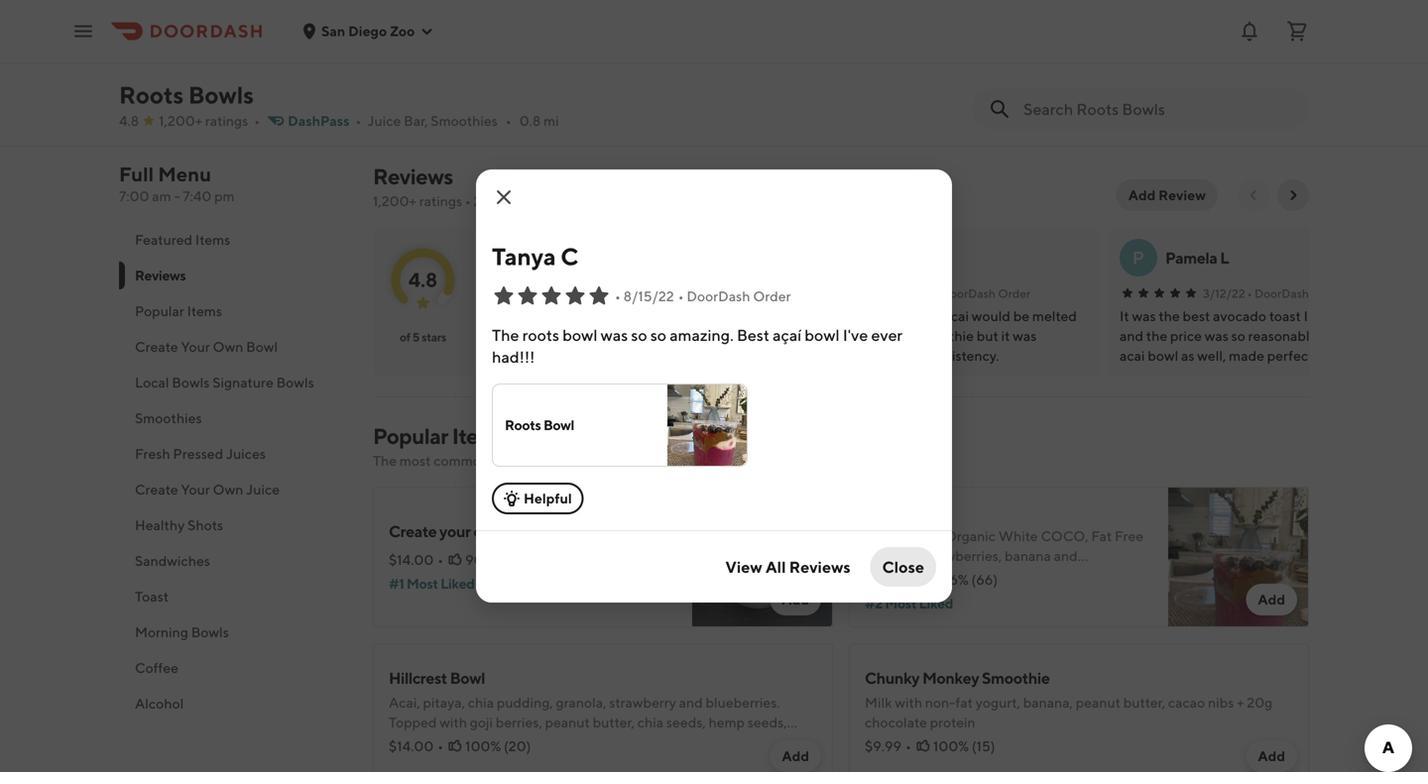 Task type: describe. For each thing, give the bounding box(es) containing it.
roots smoothie button
[[843, 0, 1000, 120]]

fresh
[[135, 446, 170, 462]]

san diego zoo
[[321, 23, 415, 39]]

0 horizontal spatial 8/15/22
[[576, 287, 620, 301]]

create your own bowl image
[[692, 487, 833, 628]]

granola,
[[556, 695, 607, 711]]

popular items the most commonly ordered items and dishes from this store
[[373, 424, 752, 469]]

next image
[[1286, 187, 1301, 203]]

dashpass
[[288, 113, 350, 129]]

buster
[[1186, 64, 1232, 83]]

and inside popular items the most commonly ordered items and dishes from this store
[[593, 453, 616, 469]]

agave.
[[583, 735, 624, 751]]

local bowls signature bowls
[[135, 374, 314, 391]]

alcohol button
[[119, 686, 349, 722]]

shots
[[188, 517, 223, 534]]

commonly
[[434, 453, 500, 469]]

• doordash order for t
[[622, 287, 718, 301]]

own for create your own bowl $14.00
[[462, 64, 491, 83]]

roots toast button
[[686, 0, 843, 120]]

#2 most liked
[[865, 596, 953, 612]]

morning bowls
[[135, 624, 229, 641]]

create your own bowl $14.00
[[377, 64, 491, 128]]

healthy shots button
[[119, 508, 349, 544]]

create for create your own juice
[[135, 482, 178, 498]]

your for create your own bowl $14.00
[[428, 64, 459, 83]]

fat
[[956, 695, 973, 711]]

butter, inside chunky monkey smoothie milk with non-fat yogurt, banana, peanut butter, cacao nibs + 20g chocolate protein
[[1124, 695, 1166, 711]]

bowls for roots bowls
[[188, 81, 254, 109]]

items for featured items
[[195, 232, 230, 248]]

reviews inside button
[[789, 558, 851, 577]]

popular for popular items
[[135, 303, 184, 319]]

0 horizontal spatial 1,200+
[[159, 113, 202, 129]]

1 vertical spatial 4.8
[[408, 268, 438, 292]]

roots toast
[[690, 64, 772, 83]]

Item Search search field
[[1024, 98, 1293, 120]]

smoothies button
[[119, 401, 349, 436]]

add review
[[1129, 187, 1206, 203]]

100% for monkey
[[933, 738, 969, 755]]

all
[[766, 558, 786, 577]]

am
[[152, 188, 171, 204]]

alcohol
[[135, 696, 184, 712]]

popular items button
[[119, 294, 349, 329]]

public
[[490, 193, 529, 209]]

featured
[[135, 232, 193, 248]]

$14.00 • for 100% (20)
[[389, 738, 444, 755]]

sandwiches
[[135, 553, 210, 569]]

$14.00 for 90% (84)
[[389, 552, 434, 568]]

menu
[[158, 163, 211, 186]]

helpful button
[[492, 483, 584, 515]]

hillcrest bowl acai, pitaya, chia pudding, granola, strawberry and blueberries. topped with goji berries, peanut butter, chia seeds, hemp seeds, organic shredded coconut and agave.
[[389, 669, 787, 751]]

smoothie inside chunky monkey smoothie milk with non-fat yogurt, banana, peanut butter, cacao nibs + 20g chocolate protein
[[982, 669, 1050, 688]]

$14.00 • for 96% (66)
[[865, 572, 920, 588]]

monkey
[[922, 669, 979, 688]]

acai,
[[389, 695, 420, 711]]

$14.00 for 96% (66)
[[865, 572, 910, 588]]

bowl inside tanya c dialog
[[544, 417, 574, 433]]

dishes
[[619, 453, 659, 469]]

peanut inside hillcrest bowl acai, pitaya, chia pudding, granola, strawberry and blueberries. topped with goji berries, peanut butter, chia seeds, hemp seeds, organic shredded coconut and agave.
[[545, 715, 590, 731]]

strawberry
[[609, 695, 676, 711]]

bowl for create your own bowl
[[506, 522, 540, 541]]

tanya right t
[[539, 248, 580, 267]]

morning
[[135, 624, 188, 641]]

add inside button
[[1129, 187, 1156, 203]]

(20)
[[504, 738, 531, 755]]

banana,
[[1023, 695, 1073, 711]]

pressed
[[173, 446, 223, 462]]

fresh pressed juices
[[135, 446, 266, 462]]

protein
[[930, 715, 976, 731]]

#1 most liked
[[389, 576, 475, 592]]

zoo
[[390, 23, 415, 39]]

c inside tanya c dialog
[[561, 243, 579, 271]]

• doordash order for p
[[1247, 287, 1344, 301]]

featured items
[[135, 232, 230, 248]]

bankers
[[1004, 64, 1060, 83]]

peanut inside chunky monkey smoothie milk with non-fat yogurt, banana, peanut butter, cacao nibs + 20g chocolate protein
[[1076, 695, 1121, 711]]

1 vertical spatial roots bowl image
[[1169, 487, 1309, 628]]

tanya c inside dialog
[[492, 243, 579, 271]]

+
[[1237, 695, 1244, 711]]

#2
[[865, 596, 883, 612]]

• 8/15/22 • doordash order
[[615, 288, 791, 305]]

non-
[[925, 695, 956, 711]]

pitaya,
[[423, 695, 465, 711]]

close
[[883, 558, 924, 577]]

0 vertical spatial roots bowl button
[[530, 0, 686, 120]]

reviews link
[[373, 164, 453, 189]]

$14.00 inside create your own bowl $14.00
[[377, 112, 422, 128]]

96%
[[942, 572, 969, 588]]

juices
[[226, 446, 266, 462]]

nibs
[[1208, 695, 1234, 711]]

bowls for morning bowls
[[191, 624, 229, 641]]

2 • doordash order from the left
[[934, 287, 1031, 301]]

chunky
[[865, 669, 920, 688]]

roots inside tanya c dialog
[[505, 417, 541, 433]]

with inside chunky monkey smoothie milk with non-fat yogurt, banana, peanut butter, cacao nibs + 20g chocolate protein
[[895, 695, 923, 711]]

store
[[720, 453, 752, 469]]

san
[[321, 23, 345, 39]]

your for juice
[[181, 482, 210, 498]]

of
[[400, 330, 410, 344]]

bowl inside bankers hill bowl $14.00
[[1090, 64, 1125, 83]]

previous image
[[1246, 187, 1262, 203]]

mi
[[544, 113, 559, 129]]

100% (20)
[[465, 738, 531, 755]]

items for popular items the most commonly ordered items and dishes from this store
[[452, 424, 506, 449]]

doordash inside tanya c dialog
[[687, 288, 750, 305]]

toast inside button
[[735, 64, 772, 83]]

$14.00 • for 90% (84)
[[389, 552, 444, 568]]

$14.00 for 100% (20)
[[389, 738, 434, 755]]

from
[[662, 453, 691, 469]]

2 horizontal spatial and
[[679, 695, 703, 711]]

cacao
[[1168, 695, 1205, 711]]

blueberries.
[[706, 695, 780, 711]]

popular items
[[135, 303, 222, 319]]

most
[[400, 453, 431, 469]]

helpful
[[524, 491, 572, 507]]

0 vertical spatial 4.8
[[119, 113, 139, 129]]

topped
[[389, 715, 437, 731]]

reviews for reviews 1,200+ ratings • 21 public reviews
[[373, 164, 453, 189]]

0 vertical spatial smoothies
[[431, 113, 498, 129]]

own for bowl
[[213, 339, 243, 355]]

most for #2
[[885, 596, 917, 612]]



Task type: vqa. For each thing, say whether or not it's contained in the screenshot.
Liked related to #2 Most Liked
yes



Task type: locate. For each thing, give the bounding box(es) containing it.
2 own from the top
[[213, 482, 243, 498]]

own up the local bowls signature bowls
[[213, 339, 243, 355]]

1 vertical spatial toast
[[135, 589, 169, 605]]

full
[[119, 163, 154, 186]]

0 vertical spatial your
[[181, 339, 210, 355]]

1 horizontal spatial • doordash order
[[934, 287, 1031, 301]]

roots bowl
[[534, 64, 613, 83], [505, 417, 574, 433]]

ratings down roots bowls
[[205, 113, 248, 129]]

create inside create your own bowl $14.00
[[377, 64, 425, 83]]

1 horizontal spatial $9.99
[[1161, 90, 1197, 106]]

bowl inside button
[[246, 339, 278, 355]]

2 horizontal spatial juice
[[1235, 64, 1272, 83]]

4.8 up of 5 stars
[[408, 268, 438, 292]]

pamela l
[[1166, 248, 1229, 267]]

1 vertical spatial and
[[679, 695, 703, 711]]

0 horizontal spatial chia
[[468, 695, 494, 711]]

goji
[[470, 715, 493, 731]]

1 seeds, from the left
[[667, 715, 706, 731]]

bankers hill bowl $14.00
[[1004, 64, 1125, 106]]

popular up most
[[373, 424, 448, 449]]

$14.00 down the bankers
[[1004, 90, 1049, 106]]

c right t
[[582, 248, 594, 267]]

1 vertical spatial most
[[885, 596, 917, 612]]

juice down juices
[[246, 482, 280, 498]]

0 vertical spatial and
[[593, 453, 616, 469]]

1 vertical spatial $9.99
[[865, 738, 902, 755]]

1 100% from the left
[[465, 738, 501, 755]]

2 vertical spatial juice
[[246, 482, 280, 498]]

popular up create your own bowl
[[135, 303, 184, 319]]

create for create your own bowl $14.00
[[377, 64, 425, 83]]

liked down the '96%'
[[919, 596, 953, 612]]

san diego zoo button
[[302, 23, 435, 39]]

juice left bar,
[[367, 113, 401, 129]]

view all reviews button
[[714, 548, 863, 587]]

roots bowl button inside tanya c dialog
[[492, 384, 748, 467]]

bowl
[[377, 86, 411, 105], [506, 522, 540, 541]]

1 horizontal spatial smoothies
[[431, 113, 498, 129]]

ratings inside reviews 1,200+ ratings • 21 public reviews
[[419, 193, 462, 209]]

2 horizontal spatial reviews
[[789, 558, 851, 577]]

own
[[462, 64, 491, 83], [473, 522, 503, 541]]

stars
[[422, 330, 446, 344]]

juice inside flu buster juice $9.99
[[1235, 64, 1272, 83]]

1 horizontal spatial popular
[[373, 424, 448, 449]]

chia up goji
[[468, 695, 494, 711]]

organic
[[389, 735, 436, 751]]

with up chocolate
[[895, 695, 923, 711]]

reviews down bar,
[[373, 164, 453, 189]]

hillcrest
[[389, 669, 447, 688]]

1 vertical spatial smoothies
[[135, 410, 202, 427]]

4.8 up full
[[119, 113, 139, 129]]

most right the #2
[[885, 596, 917, 612]]

ratings down reviews "link"
[[419, 193, 462, 209]]

0 vertical spatial smoothie
[[891, 64, 959, 83]]

1,200+ down reviews "link"
[[373, 193, 417, 209]]

0 horizontal spatial c
[[561, 243, 579, 271]]

local
[[135, 374, 169, 391]]

1 horizontal spatial roots bowl image
[[1169, 487, 1309, 628]]

own for juice
[[213, 482, 243, 498]]

peanut down granola,
[[545, 715, 590, 731]]

butter, inside hillcrest bowl acai, pitaya, chia pudding, granola, strawberry and blueberries. topped with goji berries, peanut butter, chia seeds, hemp seeds, organic shredded coconut and agave.
[[593, 715, 635, 731]]

1 horizontal spatial c
[[582, 248, 594, 267]]

bowl for create your own bowl $14.00
[[377, 86, 411, 105]]

1 vertical spatial bowl
[[506, 522, 540, 541]]

your
[[428, 64, 459, 83], [439, 522, 471, 541]]

bowls right the local
[[172, 374, 210, 391]]

100% down protein
[[933, 738, 969, 755]]

0 horizontal spatial popular
[[135, 303, 184, 319]]

0 vertical spatial juice
[[1235, 64, 1272, 83]]

create for create your own bowl
[[135, 339, 178, 355]]

2 seeds, from the left
[[748, 715, 787, 731]]

100% for bowl
[[465, 738, 501, 755]]

butter, left cacao
[[1124, 695, 1166, 711]]

$9.99 down chocolate
[[865, 738, 902, 755]]

bowl up (84) at the bottom left of the page
[[506, 522, 540, 541]]

2 vertical spatial reviews
[[789, 558, 851, 577]]

items for popular items
[[187, 303, 222, 319]]

0 horizontal spatial 100%
[[465, 738, 501, 755]]

1 vertical spatial butter,
[[593, 715, 635, 731]]

1 horizontal spatial bowl
[[506, 522, 540, 541]]

your up 90%
[[439, 522, 471, 541]]

create your own bowl button
[[119, 329, 349, 365]]

0 horizontal spatial • doordash order
[[622, 287, 718, 301]]

reviews right all
[[789, 558, 851, 577]]

review
[[1159, 187, 1206, 203]]

1 horizontal spatial ratings
[[419, 193, 462, 209]]

1,200+ ratings •
[[159, 113, 260, 129]]

3 • doordash order from the left
[[1247, 287, 1344, 301]]

c
[[561, 243, 579, 271], [582, 248, 594, 267]]

roots bowl image inside tanya c dialog
[[668, 385, 747, 466]]

1 vertical spatial liked
[[919, 596, 953, 612]]

$14.00 • up the #2 most liked
[[865, 572, 920, 588]]

fresh pressed juices button
[[119, 436, 349, 472]]

reviews 1,200+ ratings • 21 public reviews
[[373, 164, 579, 209]]

roots bowl image
[[668, 385, 747, 466], [1169, 487, 1309, 628]]

create up #1
[[389, 522, 437, 541]]

0 vertical spatial $9.99
[[1161, 90, 1197, 106]]

reviews inside reviews 1,200+ ratings • 21 public reviews
[[373, 164, 453, 189]]

bowls down toast "button"
[[191, 624, 229, 641]]

and right items
[[593, 453, 616, 469]]

8/15/22
[[576, 287, 620, 301], [624, 288, 674, 305]]

$9.99 down the flu
[[1161, 90, 1197, 106]]

p
[[1133, 247, 1145, 268]]

bowls right signature
[[276, 374, 314, 391]]

0 horizontal spatial liked
[[441, 576, 475, 592]]

0 horizontal spatial reviews
[[135, 267, 186, 284]]

(15)
[[972, 738, 995, 755]]

1 horizontal spatial 100%
[[933, 738, 969, 755]]

bowls inside morning bowls button
[[191, 624, 229, 641]]

your inside create your own bowl $14.00
[[428, 64, 459, 83]]

butter, up agave.
[[593, 715, 635, 731]]

1 horizontal spatial peanut
[[1076, 695, 1121, 711]]

1 vertical spatial ratings
[[419, 193, 462, 209]]

bowls up '1,200+ ratings •'
[[188, 81, 254, 109]]

100% down goji
[[465, 738, 501, 755]]

own inside create your own bowl $14.00
[[462, 64, 491, 83]]

reviews down "featured"
[[135, 267, 186, 284]]

1 horizontal spatial chia
[[638, 715, 664, 731]]

1 horizontal spatial butter,
[[1124, 695, 1166, 711]]

most right #1
[[407, 576, 438, 592]]

bowls
[[188, 81, 254, 109], [172, 374, 210, 391], [276, 374, 314, 391], [191, 624, 229, 641]]

roots bowls
[[119, 81, 254, 109]]

items
[[556, 453, 590, 469]]

1 horizontal spatial reviews
[[373, 164, 453, 189]]

c down reviews
[[561, 243, 579, 271]]

tanya c dialog
[[476, 170, 952, 603]]

0 horizontal spatial smoothies
[[135, 410, 202, 427]]

0 horizontal spatial 4.8
[[119, 113, 139, 129]]

$14.00 • up #1 most liked on the left bottom of the page
[[389, 552, 444, 568]]

this
[[694, 453, 717, 469]]

and right strawberry
[[679, 695, 703, 711]]

1 horizontal spatial toast
[[735, 64, 772, 83]]

close undefined image
[[492, 185, 516, 209]]

0 vertical spatial roots bowl
[[534, 64, 613, 83]]

2 your from the top
[[181, 482, 210, 498]]

bowl up bar,
[[377, 86, 411, 105]]

tanya down "public"
[[492, 243, 556, 271]]

roots bowl inside tanya c dialog
[[505, 417, 574, 433]]

$9.99
[[1161, 90, 1197, 106], [865, 738, 902, 755]]

reviews
[[532, 193, 579, 209]]

reviews for reviews
[[135, 267, 186, 284]]

your for create your own bowl
[[439, 522, 471, 541]]

popular for popular items the most commonly ordered items and dishes from this store
[[373, 424, 448, 449]]

create for create your own bowl
[[389, 522, 437, 541]]

21
[[474, 193, 487, 209]]

0 horizontal spatial with
[[440, 715, 467, 731]]

liked for #2 most liked
[[919, 596, 953, 612]]

1 vertical spatial your
[[439, 522, 471, 541]]

1 horizontal spatial 4.8
[[408, 268, 438, 292]]

liked for #1 most liked
[[441, 576, 475, 592]]

your for bowl
[[181, 339, 210, 355]]

2 vertical spatial items
[[452, 424, 506, 449]]

your down pressed
[[181, 482, 210, 498]]

order
[[686, 287, 718, 301], [998, 287, 1031, 301], [1312, 287, 1344, 301], [753, 288, 791, 305]]

bowl inside hillcrest bowl acai, pitaya, chia pudding, granola, strawberry and blueberries. topped with goji berries, peanut butter, chia seeds, hemp seeds, organic shredded coconut and agave.
[[450, 669, 485, 688]]

popular inside popular items the most commonly ordered items and dishes from this store
[[373, 424, 448, 449]]

bar,
[[404, 113, 428, 129]]

1 vertical spatial reviews
[[135, 267, 186, 284]]

healthy shots
[[135, 517, 223, 534]]

1 vertical spatial own
[[473, 522, 503, 541]]

chocolate
[[865, 715, 927, 731]]

juice inside create your own juice button
[[246, 482, 280, 498]]

pm
[[214, 188, 235, 204]]

1 vertical spatial peanut
[[545, 715, 590, 731]]

liked down 90%
[[441, 576, 475, 592]]

tanya c down reviews
[[492, 243, 579, 271]]

1 horizontal spatial with
[[895, 695, 923, 711]]

juice down notification bell image
[[1235, 64, 1272, 83]]

with down pitaya,
[[440, 715, 467, 731]]

order inside tanya c dialog
[[753, 288, 791, 305]]

1 horizontal spatial liked
[[919, 596, 953, 612]]

1,200+
[[159, 113, 202, 129], [373, 193, 417, 209]]

1,200+ down roots bowls
[[159, 113, 202, 129]]

tanya c right t
[[539, 248, 594, 267]]

own down the fresh pressed juices button
[[213, 482, 243, 498]]

dashpass •
[[288, 113, 361, 129]]

own up juice bar, smoothies • 0.8 mi
[[462, 64, 491, 83]]

0 vertical spatial chia
[[468, 695, 494, 711]]

1 horizontal spatial seeds,
[[748, 715, 787, 731]]

0 vertical spatial own
[[462, 64, 491, 83]]

0 vertical spatial $14.00 •
[[389, 552, 444, 568]]

$14.00 up #1
[[389, 552, 434, 568]]

chia down strawberry
[[638, 715, 664, 731]]

your
[[181, 339, 210, 355], [181, 482, 210, 498]]

1 horizontal spatial smoothie
[[982, 669, 1050, 688]]

view
[[725, 558, 763, 577]]

0 vertical spatial 1,200+
[[159, 113, 202, 129]]

$14.00 up the #2
[[865, 572, 910, 588]]

with inside hillcrest bowl acai, pitaya, chia pudding, granola, strawberry and blueberries. topped with goji berries, peanut butter, chia seeds, hemp seeds, organic shredded coconut and agave.
[[440, 715, 467, 731]]

create
[[377, 64, 425, 83], [135, 339, 178, 355], [135, 482, 178, 498], [389, 522, 437, 541]]

items
[[195, 232, 230, 248], [187, 303, 222, 319], [452, 424, 506, 449]]

notification bell image
[[1238, 19, 1262, 43]]

close button
[[871, 548, 936, 587]]

0 vertical spatial peanut
[[1076, 695, 1121, 711]]

create up healthy at the left
[[135, 482, 178, 498]]

0 horizontal spatial and
[[556, 735, 580, 751]]

flu buster juice $9.99
[[1161, 64, 1272, 106]]

coconut
[[501, 735, 553, 751]]

0 horizontal spatial roots bowl image
[[668, 385, 747, 466]]

items up create your own bowl
[[187, 303, 222, 319]]

bowl
[[578, 64, 613, 83], [1090, 64, 1125, 83], [246, 339, 278, 355], [544, 417, 574, 433], [450, 669, 485, 688]]

0 vertical spatial items
[[195, 232, 230, 248]]

featured items button
[[119, 222, 349, 258]]

$14.00 • down topped
[[389, 738, 444, 755]]

coffee
[[135, 660, 179, 677]]

ordered
[[502, 453, 553, 469]]

items up commonly
[[452, 424, 506, 449]]

smoothies
[[431, 113, 498, 129], [135, 410, 202, 427]]

$14.00 inside bankers hill bowl $14.00
[[1004, 90, 1049, 106]]

smoothies up fresh at the left of the page
[[135, 410, 202, 427]]

0 vertical spatial toast
[[735, 64, 772, 83]]

most for #1
[[407, 576, 438, 592]]

0 horizontal spatial smoothie
[[891, 64, 959, 83]]

$14.00 down topped
[[389, 738, 434, 755]]

tanya c
[[492, 243, 579, 271], [539, 248, 594, 267]]

1 vertical spatial $14.00 •
[[865, 572, 920, 588]]

1 horizontal spatial 8/15/22
[[624, 288, 674, 305]]

bowl inside create your own bowl $14.00
[[377, 86, 411, 105]]

0 horizontal spatial juice
[[246, 482, 280, 498]]

own for create your own bowl
[[473, 522, 503, 541]]

0.8
[[520, 113, 541, 129]]

seeds, down 'blueberries.'
[[748, 715, 787, 731]]

own up 90% (84)
[[473, 522, 503, 541]]

1 vertical spatial your
[[181, 482, 210, 498]]

1 • doordash order from the left
[[622, 287, 718, 301]]

• inside reviews 1,200+ ratings • 21 public reviews
[[465, 193, 471, 209]]

morning bowls button
[[119, 615, 349, 651]]

toast inside "button"
[[135, 589, 169, 605]]

1 vertical spatial own
[[213, 482, 243, 498]]

90% (84)
[[465, 552, 523, 568]]

pudding,
[[497, 695, 553, 711]]

roots bowl up 'mi'
[[534, 64, 613, 83]]

0 horizontal spatial peanut
[[545, 715, 590, 731]]

milk
[[865, 695, 892, 711]]

2 100% from the left
[[933, 738, 969, 755]]

toast
[[735, 64, 772, 83], [135, 589, 169, 605]]

berries,
[[496, 715, 542, 731]]

1 vertical spatial juice
[[367, 113, 401, 129]]

2 vertical spatial and
[[556, 735, 580, 751]]

reviews
[[373, 164, 453, 189], [135, 267, 186, 284], [789, 558, 851, 577]]

0 horizontal spatial seeds,
[[667, 715, 706, 731]]

0 horizontal spatial toast
[[135, 589, 169, 605]]

•
[[254, 113, 260, 129], [356, 113, 361, 129], [506, 113, 512, 129], [465, 193, 471, 209], [622, 287, 627, 301], [934, 287, 939, 301], [1247, 287, 1252, 301], [615, 288, 621, 305], [678, 288, 684, 305], [438, 552, 444, 568], [914, 572, 920, 588], [438, 738, 444, 755], [906, 738, 912, 755]]

$9.99 •
[[865, 738, 912, 755]]

create your own bowl
[[135, 339, 278, 355]]

bowls for local bowls signature bowls
[[172, 374, 210, 391]]

-
[[174, 188, 180, 204]]

1,200+ inside reviews 1,200+ ratings • 21 public reviews
[[373, 193, 417, 209]]

0 vertical spatial popular
[[135, 303, 184, 319]]

popular inside button
[[135, 303, 184, 319]]

l
[[1220, 248, 1229, 267]]

1 vertical spatial chia
[[638, 715, 664, 731]]

90%
[[465, 552, 494, 568]]

of 5 stars
[[400, 330, 446, 344]]

0 items, open order cart image
[[1286, 19, 1309, 43]]

smoothies inside button
[[135, 410, 202, 427]]

3/12/22
[[1203, 287, 1245, 301]]

0 vertical spatial most
[[407, 576, 438, 592]]

0 vertical spatial roots bowl image
[[668, 385, 747, 466]]

roots bowl up ordered
[[505, 417, 574, 433]]

yogurt,
[[976, 695, 1021, 711]]

create up the local
[[135, 339, 178, 355]]

flu
[[1161, 64, 1183, 83]]

roots smoothie
[[847, 64, 959, 83]]

$14.00 up reviews "link"
[[377, 112, 422, 128]]

open menu image
[[71, 19, 95, 43]]

1 vertical spatial with
[[440, 715, 467, 731]]

your up juice bar, smoothies • 0.8 mi
[[428, 64, 459, 83]]

1 your from the top
[[181, 339, 210, 355]]

your down popular items
[[181, 339, 210, 355]]

• doordash order
[[622, 287, 718, 301], [934, 287, 1031, 301], [1247, 287, 1344, 301]]

seeds, left hemp
[[667, 715, 706, 731]]

$14.00
[[1004, 90, 1049, 106], [377, 112, 422, 128], [389, 552, 434, 568], [865, 572, 910, 588], [389, 738, 434, 755]]

items inside popular items the most commonly ordered items and dishes from this store
[[452, 424, 506, 449]]

0 vertical spatial bowl
[[377, 86, 411, 105]]

8/15/22 inside tanya c dialog
[[624, 288, 674, 305]]

shredded
[[439, 735, 499, 751]]

t
[[507, 247, 517, 268]]

1 horizontal spatial and
[[593, 453, 616, 469]]

peanut right banana,
[[1076, 695, 1121, 711]]

0 horizontal spatial bowl
[[377, 86, 411, 105]]

1 horizontal spatial 1,200+
[[373, 193, 417, 209]]

0 vertical spatial reviews
[[373, 164, 453, 189]]

1 vertical spatial roots bowl
[[505, 417, 574, 433]]

0 horizontal spatial most
[[407, 576, 438, 592]]

tanya inside dialog
[[492, 243, 556, 271]]

local bowls signature bowls button
[[119, 365, 349, 401]]

items down pm
[[195, 232, 230, 248]]

2 horizontal spatial • doordash order
[[1247, 287, 1344, 301]]

0 horizontal spatial butter,
[[593, 715, 635, 731]]

juice
[[1235, 64, 1272, 83], [367, 113, 401, 129], [246, 482, 280, 498]]

0 horizontal spatial $9.99
[[865, 738, 902, 755]]

0 vertical spatial liked
[[441, 576, 475, 592]]

create down zoo
[[377, 64, 425, 83]]

7:00
[[119, 188, 149, 204]]

chunky monkey smoothie milk with non-fat yogurt, banana, peanut butter, cacao nibs + 20g chocolate protein
[[865, 669, 1273, 731]]

0 vertical spatial your
[[428, 64, 459, 83]]

1 own from the top
[[213, 339, 243, 355]]

smoothie inside roots smoothie button
[[891, 64, 959, 83]]

and left agave.
[[556, 735, 580, 751]]

$9.99 inside flu buster juice $9.99
[[1161, 90, 1197, 106]]

ratings
[[205, 113, 248, 129], [419, 193, 462, 209]]

smoothies right bar,
[[431, 113, 498, 129]]

smoothie
[[891, 64, 959, 83], [982, 669, 1050, 688]]

1 vertical spatial popular
[[373, 424, 448, 449]]

0 vertical spatial ratings
[[205, 113, 248, 129]]

2 vertical spatial $14.00 •
[[389, 738, 444, 755]]



